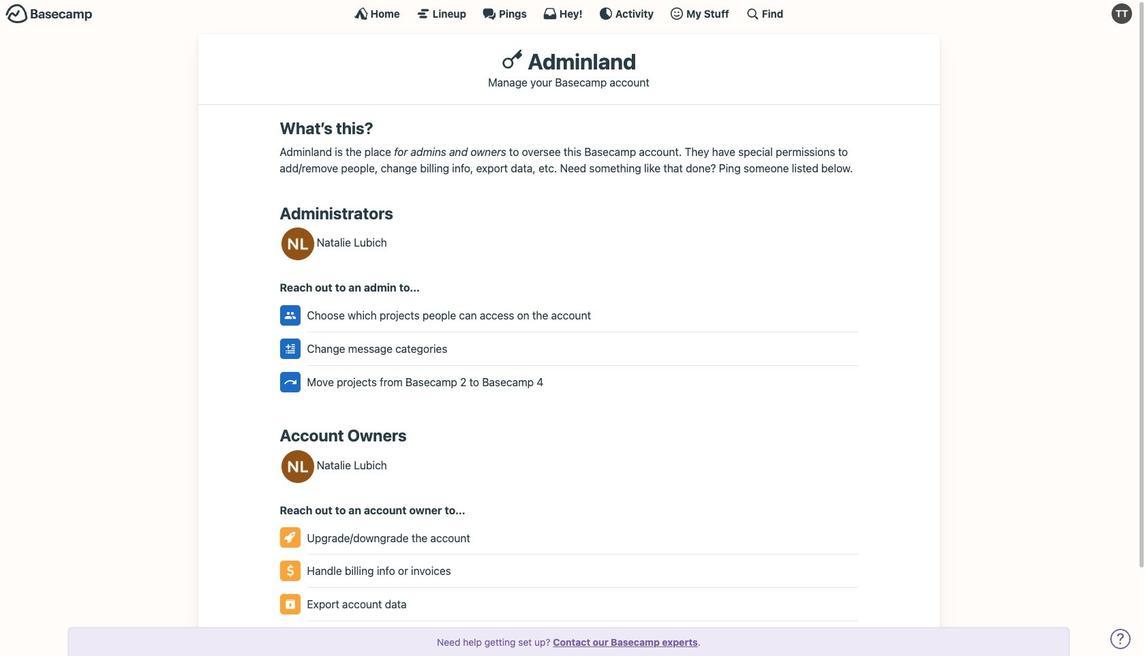 Task type: locate. For each thing, give the bounding box(es) containing it.
switch accounts image
[[5, 3, 93, 25]]

terry turtle image
[[1112, 3, 1133, 24]]

keyboard shortcut: ⌘ + / image
[[746, 7, 760, 20]]

natalie lubich image
[[281, 228, 314, 261], [281, 451, 314, 483]]

0 vertical spatial natalie lubich image
[[281, 228, 314, 261]]

1 vertical spatial natalie lubich image
[[281, 451, 314, 483]]

1 natalie lubich image from the top
[[281, 228, 314, 261]]

2 natalie lubich image from the top
[[281, 451, 314, 483]]



Task type: vqa. For each thing, say whether or not it's contained in the screenshot.
the top Natalie Lubich icon
yes



Task type: describe. For each thing, give the bounding box(es) containing it.
main element
[[0, 0, 1138, 27]]



